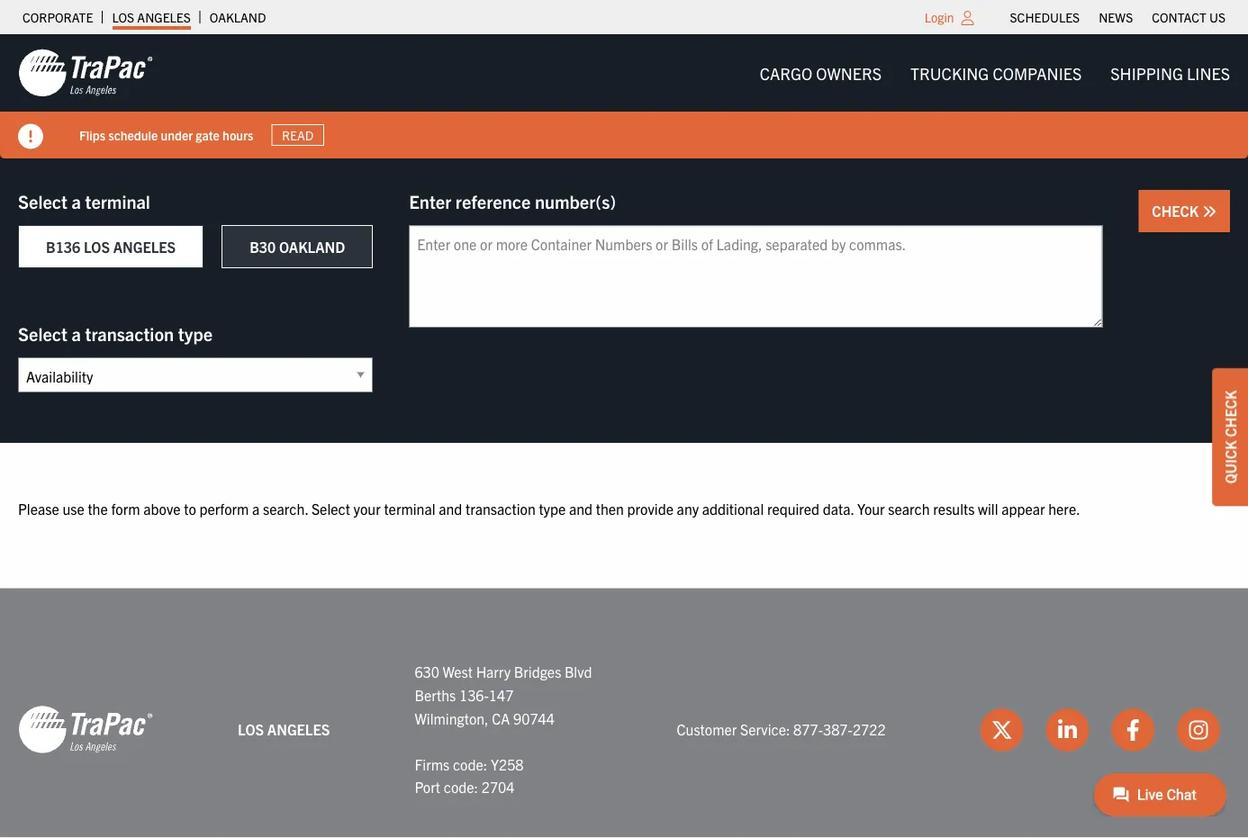 Task type: locate. For each thing, give the bounding box(es) containing it.
code: up 2704
[[453, 755, 488, 773]]

0 horizontal spatial los angeles
[[112, 9, 191, 25]]

appear
[[1002, 500, 1046, 518]]

menu bar inside banner
[[746, 55, 1245, 91]]

footer
[[0, 589, 1249, 839]]

387-
[[824, 721, 853, 739]]

code: right the "port"
[[444, 779, 479, 797]]

to
[[184, 500, 196, 518]]

0 vertical spatial terminal
[[85, 190, 150, 212]]

select down b136
[[18, 322, 67, 345]]

banner
[[0, 34, 1249, 159]]

0 vertical spatial oakland
[[210, 9, 266, 25]]

0 vertical spatial los
[[112, 9, 134, 25]]

search
[[889, 500, 930, 518]]

1 horizontal spatial check
[[1222, 391, 1240, 438]]

0 vertical spatial select
[[18, 190, 67, 212]]

oakland right los angeles link
[[210, 9, 266, 25]]

firms code:  y258 port code:  2704
[[415, 755, 524, 797]]

check button
[[1139, 190, 1231, 232]]

contact
[[1153, 9, 1207, 25]]

and right your
[[439, 500, 462, 518]]

lines
[[1188, 63, 1231, 83]]

0 horizontal spatial and
[[439, 500, 462, 518]]

harry
[[476, 663, 511, 681]]

type
[[178, 322, 213, 345], [539, 500, 566, 518]]

a left search.
[[252, 500, 260, 518]]

los
[[112, 9, 134, 25], [84, 238, 110, 256], [238, 721, 264, 739]]

0 vertical spatial check
[[1153, 202, 1203, 220]]

90744
[[514, 709, 555, 727]]

shipping lines link
[[1097, 55, 1245, 91]]

solid image inside check button
[[1203, 205, 1217, 219]]

blvd
[[565, 663, 592, 681]]

oakland
[[210, 9, 266, 25], [279, 238, 345, 256]]

oakland right b30
[[279, 238, 345, 256]]

quick check
[[1222, 391, 1240, 484]]

1 horizontal spatial los
[[112, 9, 134, 25]]

2 vertical spatial a
[[252, 500, 260, 518]]

berths
[[415, 686, 456, 704]]

1 vertical spatial select
[[18, 322, 67, 345]]

0 vertical spatial transaction
[[85, 322, 174, 345]]

1 vertical spatial type
[[539, 500, 566, 518]]

1 horizontal spatial type
[[539, 500, 566, 518]]

menu bar
[[1001, 5, 1236, 30], [746, 55, 1245, 91]]

perform
[[200, 500, 249, 518]]

results
[[934, 500, 975, 518]]

2 horizontal spatial los
[[238, 721, 264, 739]]

b30 oakland
[[250, 238, 345, 256]]

read
[[282, 127, 314, 143]]

check
[[1153, 202, 1203, 220], [1222, 391, 1240, 438]]

number(s)
[[535, 190, 616, 212]]

a up b136
[[72, 190, 81, 212]]

los angeles image inside banner
[[18, 48, 153, 98]]

owners
[[817, 63, 882, 83]]

1 los angeles image from the top
[[18, 48, 153, 98]]

trucking companies
[[911, 63, 1082, 83]]

1 vertical spatial a
[[72, 322, 81, 345]]

877-
[[794, 721, 824, 739]]

quick check link
[[1213, 368, 1249, 507]]

0 vertical spatial solid image
[[18, 124, 43, 149]]

contact us
[[1153, 9, 1226, 25]]

los angeles
[[112, 9, 191, 25], [238, 721, 330, 739]]

select left your
[[312, 500, 350, 518]]

0 horizontal spatial check
[[1153, 202, 1203, 220]]

menu bar down light icon
[[746, 55, 1245, 91]]

terminal up the b136 los angeles
[[85, 190, 150, 212]]

0 vertical spatial los angeles image
[[18, 48, 153, 98]]

port
[[415, 779, 441, 797]]

1 vertical spatial menu bar
[[746, 55, 1245, 91]]

1 vertical spatial terminal
[[384, 500, 436, 518]]

transaction
[[85, 322, 174, 345], [466, 500, 536, 518]]

gate
[[196, 127, 220, 143]]

a for transaction
[[72, 322, 81, 345]]

0 horizontal spatial solid image
[[18, 124, 43, 149]]

2722
[[853, 721, 886, 739]]

code:
[[453, 755, 488, 773], [444, 779, 479, 797]]

0 vertical spatial menu bar
[[1001, 5, 1236, 30]]

630
[[415, 663, 440, 681]]

147
[[489, 686, 514, 704]]

1 horizontal spatial solid image
[[1203, 205, 1217, 219]]

contact us link
[[1153, 5, 1226, 30]]

1 horizontal spatial transaction
[[466, 500, 536, 518]]

and
[[439, 500, 462, 518], [569, 500, 593, 518]]

0 horizontal spatial transaction
[[85, 322, 174, 345]]

flips schedule under gate hours
[[79, 127, 254, 143]]

2 vertical spatial angeles
[[267, 721, 330, 739]]

1 horizontal spatial los angeles
[[238, 721, 330, 739]]

a
[[72, 190, 81, 212], [72, 322, 81, 345], [252, 500, 260, 518]]

2 vertical spatial los
[[238, 721, 264, 739]]

1 horizontal spatial terminal
[[384, 500, 436, 518]]

cargo owners
[[760, 63, 882, 83]]

0 horizontal spatial terminal
[[85, 190, 150, 212]]

0 vertical spatial type
[[178, 322, 213, 345]]

solid image
[[18, 124, 43, 149], [1203, 205, 1217, 219]]

terminal
[[85, 190, 150, 212], [384, 500, 436, 518]]

0 horizontal spatial type
[[178, 322, 213, 345]]

a down b136
[[72, 322, 81, 345]]

select
[[18, 190, 67, 212], [18, 322, 67, 345], [312, 500, 350, 518]]

terminal right your
[[384, 500, 436, 518]]

menu bar containing cargo owners
[[746, 55, 1245, 91]]

1 vertical spatial los angeles image
[[18, 705, 153, 755]]

1 vertical spatial code:
[[444, 779, 479, 797]]

1 vertical spatial los angeles
[[238, 721, 330, 739]]

enter reference number(s)
[[409, 190, 616, 212]]

0 vertical spatial code:
[[453, 755, 488, 773]]

flips
[[79, 127, 105, 143]]

customer service: 877-387-2722
[[677, 721, 886, 739]]

please
[[18, 500, 59, 518]]

a for terminal
[[72, 190, 81, 212]]

1 vertical spatial check
[[1222, 391, 1240, 438]]

schedule
[[108, 127, 158, 143]]

news link
[[1099, 5, 1134, 30]]

your
[[354, 500, 381, 518]]

0 vertical spatial a
[[72, 190, 81, 212]]

2 vertical spatial select
[[312, 500, 350, 518]]

1 vertical spatial los
[[84, 238, 110, 256]]

corporate
[[23, 9, 93, 25]]

firms
[[415, 755, 450, 773]]

additional
[[703, 500, 764, 518]]

1 and from the left
[[439, 500, 462, 518]]

quick
[[1222, 441, 1240, 484]]

menu bar up the "shipping"
[[1001, 5, 1236, 30]]

select up b136
[[18, 190, 67, 212]]

1 vertical spatial solid image
[[1203, 205, 1217, 219]]

1 vertical spatial oakland
[[279, 238, 345, 256]]

news
[[1099, 9, 1134, 25]]

los angeles image
[[18, 48, 153, 98], [18, 705, 153, 755]]

los inside footer
[[238, 721, 264, 739]]

footer containing 630 west harry bridges blvd
[[0, 589, 1249, 839]]

2704
[[482, 779, 515, 797]]

wilmington,
[[415, 709, 489, 727]]

login link
[[925, 9, 955, 25]]

the
[[88, 500, 108, 518]]

and left then
[[569, 500, 593, 518]]

schedules link
[[1011, 5, 1080, 30]]

b136 los angeles
[[46, 238, 176, 256]]

hours
[[223, 127, 254, 143]]

schedules
[[1011, 9, 1080, 25]]

1 horizontal spatial and
[[569, 500, 593, 518]]

0 horizontal spatial oakland
[[210, 9, 266, 25]]



Task type: describe. For each thing, give the bounding box(es) containing it.
login
[[925, 9, 955, 25]]

los angeles link
[[112, 5, 191, 30]]

1 horizontal spatial oakland
[[279, 238, 345, 256]]

0 vertical spatial los angeles
[[112, 9, 191, 25]]

under
[[161, 127, 193, 143]]

Enter reference number(s) text field
[[409, 225, 1103, 328]]

form
[[111, 500, 140, 518]]

corporate link
[[23, 5, 93, 30]]

search.
[[263, 500, 308, 518]]

us
[[1210, 9, 1226, 25]]

banner containing cargo owners
[[0, 34, 1249, 159]]

customer
[[677, 721, 737, 739]]

136-
[[459, 686, 489, 704]]

enter
[[409, 190, 452, 212]]

read link
[[272, 124, 324, 146]]

then
[[596, 500, 624, 518]]

2 and from the left
[[569, 500, 593, 518]]

1 vertical spatial transaction
[[466, 500, 536, 518]]

trucking
[[911, 63, 990, 83]]

provide
[[628, 500, 674, 518]]

1 vertical spatial angeles
[[113, 238, 176, 256]]

trucking companies link
[[897, 55, 1097, 91]]

west
[[443, 663, 473, 681]]

your
[[858, 500, 885, 518]]

select for select a transaction type
[[18, 322, 67, 345]]

light image
[[962, 11, 975, 25]]

oakland link
[[210, 5, 266, 30]]

data.
[[823, 500, 855, 518]]

cargo owners link
[[746, 55, 897, 91]]

cargo
[[760, 63, 813, 83]]

select a transaction type
[[18, 322, 213, 345]]

0 vertical spatial angeles
[[137, 9, 191, 25]]

service:
[[741, 721, 791, 739]]

ca
[[492, 709, 510, 727]]

select a terminal
[[18, 190, 150, 212]]

here.
[[1049, 500, 1081, 518]]

any
[[677, 500, 699, 518]]

use
[[63, 500, 84, 518]]

bridges
[[514, 663, 562, 681]]

select for select a terminal
[[18, 190, 67, 212]]

menu bar containing schedules
[[1001, 5, 1236, 30]]

check inside button
[[1153, 202, 1203, 220]]

y258
[[491, 755, 524, 773]]

companies
[[993, 63, 1082, 83]]

above
[[143, 500, 181, 518]]

reference
[[456, 190, 531, 212]]

required
[[768, 500, 820, 518]]

solid image inside banner
[[18, 124, 43, 149]]

shipping
[[1111, 63, 1184, 83]]

2 los angeles image from the top
[[18, 705, 153, 755]]

0 horizontal spatial los
[[84, 238, 110, 256]]

will
[[979, 500, 999, 518]]

630 west harry bridges blvd berths 136-147 wilmington, ca 90744
[[415, 663, 592, 727]]

shipping lines
[[1111, 63, 1231, 83]]

b30
[[250, 238, 276, 256]]

b136
[[46, 238, 80, 256]]

please use the form above to perform a search. select your terminal and transaction type and then provide any additional required data. your search results will appear here.
[[18, 500, 1081, 518]]



Task type: vqa. For each thing, say whether or not it's contained in the screenshot.
Quick Check
yes



